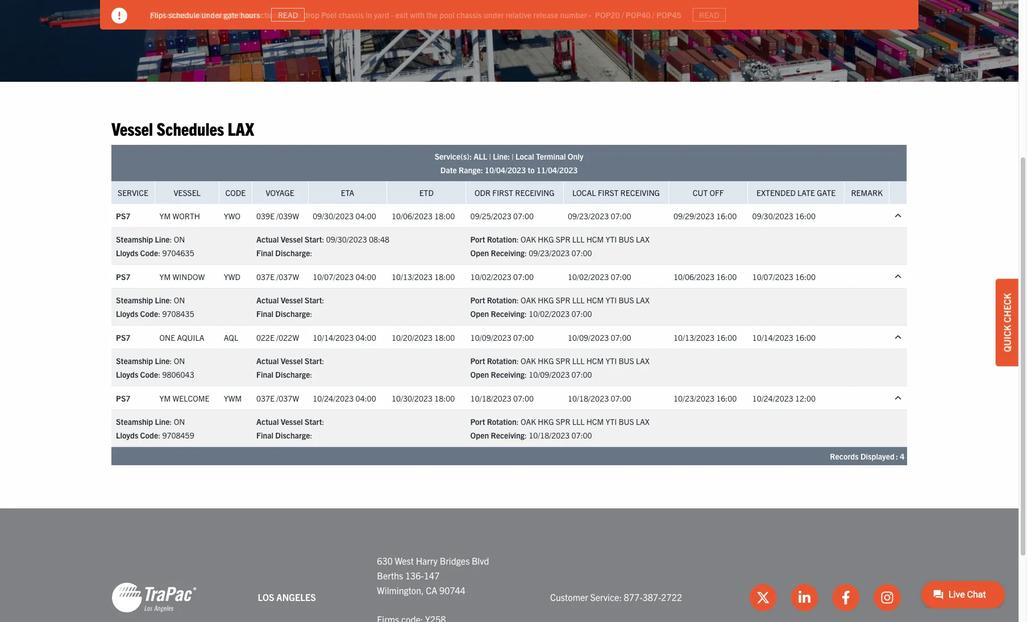Task type: describe. For each thing, give the bounding box(es) containing it.
04:00 for 09/30/2023 04:00
[[356, 211, 376, 221]]

09/30/2023 inside actual vessel start : 09/30/2023 08:48 final discharge :
[[326, 234, 367, 245]]

1 pool from the left
[[150, 9, 165, 20]]

steamship line : on lloyds code : 9806043
[[116, 356, 194, 380]]

1 with from the left
[[194, 9, 209, 20]]

10/14/2023 for 10/14/2023 04:00
[[313, 332, 354, 343]]

ym for ym welcome
[[159, 393, 171, 404]]

flips schedule under gate hours
[[150, 9, 260, 20]]

10/07/2023 for 10/07/2023 16:00
[[752, 272, 793, 282]]

late
[[797, 188, 815, 198]]

04:00 for 10/14/2023 04:00
[[356, 332, 376, 343]]

18:00 for 10/13/2023 18:00
[[434, 272, 455, 282]]

bus for port rotation : oak hkg spr lll hcm yti bus lax open receiving : 10/09/2023 07:00
[[619, 356, 634, 366]]

16:00 for 10/14/2023 16:00
[[795, 332, 816, 343]]

off
[[710, 188, 724, 198]]

berths
[[377, 570, 403, 581]]

los angeles
[[258, 592, 316, 603]]

hours
[[240, 9, 260, 20]]

10/18/2023 inside port rotation : oak hkg spr lll hcm yti bus lax open receiving : 10/18/2023 07:00
[[529, 431, 570, 441]]

worth
[[173, 211, 200, 221]]

10/20/2023
[[392, 332, 433, 343]]

code for steamship line : on lloyds code : 9704635
[[140, 248, 158, 258]]

window
[[173, 272, 205, 282]]

port rotation : oak hkg spr lll hcm yti bus lax open receiving : 10/18/2023 07:00
[[470, 417, 650, 441]]

first for local
[[598, 188, 619, 198]]

ym for ym window
[[159, 272, 171, 282]]

flips
[[150, 9, 167, 20]]

10/07/2023 for 10/07/2023 04:00
[[313, 272, 354, 282]]

port rotation : oak hkg spr lll hcm yti bus lax open receiving : 10/02/2023 07:00
[[470, 295, 650, 319]]

lloyds for steamship line : on lloyds code : 9708459
[[116, 431, 138, 441]]

9704635
[[162, 248, 194, 258]]

not
[[290, 9, 302, 20]]

16:00 for 10/06/2023 16:00
[[716, 272, 737, 282]]

relative
[[506, 9, 532, 20]]

line for 9708435
[[155, 295, 170, 305]]

service
[[118, 188, 148, 198]]

ps7 for one aquila
[[116, 332, 130, 343]]

local first receiving
[[572, 188, 660, 198]]

1 chassis from the left
[[167, 9, 192, 20]]

oak for 10/02/2023
[[521, 295, 536, 305]]

10/20/2023 18:00
[[392, 332, 455, 343]]

cut off
[[693, 188, 724, 198]]

wilmington,
[[377, 585, 424, 596]]

16:00 for 10/23/2023 16:00
[[716, 393, 737, 404]]

code for steamship line : on lloyds code : 9708459
[[140, 431, 158, 441]]

quick check link
[[996, 279, 1019, 366]]

port rotation : oak hkg spr lll hcm yti bus lax open receiving : 09/23/2023 07:00
[[470, 234, 650, 258]]

release
[[534, 9, 559, 20]]

10/24/2023 12:00
[[752, 393, 816, 404]]

/022w
[[276, 332, 299, 343]]

2 under from the left
[[484, 9, 504, 20]]

07:00 inside port rotation : oak hkg spr lll hcm yti bus lax open receiving : 09/23/2023 07:00
[[572, 248, 592, 258]]

port for port rotation : oak hkg spr lll hcm yti bus lax open receiving : 10/18/2023 07:00
[[470, 417, 485, 427]]

ym welcome
[[159, 393, 209, 404]]

hkg for 10/18/2023
[[538, 417, 554, 427]]

ywo
[[224, 211, 240, 221]]

10/30/2023
[[392, 393, 433, 404]]

records
[[830, 452, 859, 462]]

lll for 10/18/2023
[[572, 417, 585, 427]]

09/25/2023
[[470, 211, 511, 221]]

discharge for steamship line : on lloyds code : 9708459
[[275, 431, 310, 441]]

open for port rotation : oak hkg spr lll hcm yti bus lax open receiving : 09/23/2023 07:00
[[470, 248, 489, 258]]

local inside service(s): all | line: | local terminal only date range: 10/04/2023 to 11/04/2023
[[515, 151, 534, 162]]

4
[[900, 452, 905, 462]]

port rotation : oak hkg spr lll hcm yti bus lax open receiving : 10/09/2023 07:00
[[470, 356, 650, 380]]

welcome
[[173, 393, 209, 404]]

steamship for steamship line : on lloyds code : 9708459
[[116, 417, 153, 427]]

line for 9806043
[[155, 356, 170, 366]]

gate
[[817, 188, 836, 198]]

line:
[[493, 151, 510, 162]]

022e    /022w
[[256, 332, 299, 343]]

oak for 10/09/2023
[[521, 356, 536, 366]]

147
[[424, 570, 440, 581]]

steamship line : on lloyds code : 9708435
[[116, 295, 194, 319]]

extended
[[756, 188, 796, 198]]

final inside actual vessel start : 09/30/2023 08:48 final discharge :
[[256, 248, 273, 258]]

remark
[[851, 188, 883, 198]]

final for steamship line : on lloyds code : 9806043
[[256, 370, 273, 380]]

bridges
[[440, 556, 470, 567]]

start for steamship line : on lloyds code : 9708435
[[305, 295, 322, 305]]

terminal
[[536, 151, 566, 162]]

on for steamship line : on lloyds code : 9708459
[[174, 417, 185, 427]]

in
[[366, 9, 372, 20]]

10/06/2023 for 10/06/2023 18:00
[[392, 211, 433, 221]]

1 under from the left
[[201, 9, 222, 20]]

discharge for steamship line : on lloyds code : 9708435
[[275, 309, 310, 319]]

extended late gate
[[756, 188, 836, 198]]

039e
[[256, 211, 275, 221]]

yard
[[374, 9, 389, 20]]

oak for 10/18/2023
[[521, 417, 536, 427]]

ym worth
[[159, 211, 200, 221]]

spr for 09/23/2023
[[556, 234, 570, 245]]

gate
[[224, 9, 239, 20]]

10/06/2023 18:00
[[392, 211, 455, 221]]

only
[[568, 151, 583, 162]]

final for steamship line : on lloyds code : 9708435
[[256, 309, 273, 319]]

3 chassis from the left
[[457, 9, 482, 20]]

steamship line : on lloyds code : 9708459
[[116, 417, 194, 441]]

open for port rotation : oak hkg spr lll hcm yti bus lax open receiving : 10/09/2023 07:00
[[470, 370, 489, 380]]

/039w
[[276, 211, 299, 221]]

code for steamship line : on lloyds code : 9708435
[[140, 309, 158, 319]]

037e    /037w for 10/07/2023 04:00
[[256, 272, 299, 282]]

exit
[[396, 9, 408, 20]]

line for 9708459
[[155, 417, 170, 427]]

oak for 09/23/2023
[[521, 234, 536, 245]]

port for port rotation : oak hkg spr lll hcm yti bus lax open receiving : 10/09/2023 07:00
[[470, 356, 485, 366]]

90744
[[439, 585, 465, 596]]

10/14/2023 16:00
[[752, 332, 816, 343]]

aql
[[224, 332, 238, 343]]

a
[[211, 9, 215, 20]]

actual for steamship line : on lloyds code : 9704635
[[256, 234, 279, 245]]

actual vessel start : final discharge : for : 9806043
[[256, 356, 324, 380]]

bus for port rotation : oak hkg spr lll hcm yti bus lax open receiving : 10/02/2023 07:00
[[619, 295, 634, 305]]

blvd
[[472, 556, 489, 567]]

10/13/2023 for 10/13/2023 16:00
[[673, 332, 714, 343]]

customer
[[550, 592, 588, 603]]

pop40
[[626, 9, 651, 20]]

039e    /039w
[[256, 211, 299, 221]]

drop
[[304, 9, 320, 20]]

10/14/2023 04:00
[[313, 332, 376, 343]]

10/13/2023 16:00
[[673, 332, 737, 343]]

18:00 for 10/30/2023 18:00
[[434, 393, 455, 404]]

displayed
[[860, 452, 895, 462]]

10/24/2023 for 10/24/2023 12:00
[[752, 393, 793, 404]]

lax for port rotation : oak hkg spr lll hcm yti bus lax open receiving : 09/23/2023 07:00
[[636, 234, 650, 245]]

solid image
[[111, 8, 127, 24]]

09/30/2023 04:00
[[313, 211, 376, 221]]

10/13/2023 for 10/13/2023 18:00
[[392, 272, 433, 282]]

1 10/18/2023 07:00 from the left
[[470, 393, 534, 404]]

code up ywo
[[225, 188, 246, 198]]

hkg for 10/02/2023
[[538, 295, 554, 305]]

lax for port rotation : oak hkg spr lll hcm yti bus lax open receiving : 10/09/2023 07:00
[[636, 356, 650, 366]]

open for port rotation : oak hkg spr lll hcm yti bus lax open receiving : 10/18/2023 07:00
[[470, 431, 489, 441]]

west
[[395, 556, 414, 567]]

10/02/2023 inside port rotation : oak hkg spr lll hcm yti bus lax open receiving : 10/02/2023 07:00
[[529, 309, 570, 319]]

ym for ym worth
[[159, 211, 171, 221]]

877-
[[624, 592, 643, 603]]

10/24/2023 04:00
[[313, 393, 376, 404]]

1 10/02/2023 07:00 from the left
[[470, 272, 534, 282]]

actual vessel start : final discharge : for : 9708435
[[256, 295, 324, 319]]

09/23/2023 inside port rotation : oak hkg spr lll hcm yti bus lax open receiving : 09/23/2023 07:00
[[529, 248, 570, 258]]

los
[[258, 592, 274, 603]]

pop20
[[595, 9, 620, 20]]

discharge inside actual vessel start : 09/30/2023 08:48 final discharge :
[[275, 248, 310, 258]]

rotation for : 09/23/2023 07:00
[[487, 234, 517, 245]]

/037w for 10/24/2023 04:00
[[276, 393, 299, 404]]

16:00 for 10/07/2023 16:00
[[795, 272, 816, 282]]

2 - from the left
[[589, 9, 592, 20]]

037e for ywm
[[256, 393, 275, 404]]

630 west harry bridges blvd berths 136-147 wilmington, ca 90744 customer service: 877-387-2722
[[377, 556, 682, 603]]

hcm for : 09/23/2023 07:00
[[586, 234, 604, 245]]

vessel schedules lax
[[111, 117, 254, 139]]

10/23/2023 16:00
[[673, 393, 737, 404]]

spr for 10/18/2023
[[556, 417, 570, 427]]

one
[[159, 332, 175, 343]]

18:00 for 10/20/2023 18:00
[[434, 332, 455, 343]]

lll for 10/02/2023
[[572, 295, 585, 305]]

1 - from the left
[[391, 9, 394, 20]]

ps7 for ym welcome
[[116, 393, 130, 404]]

10/14/2023 for 10/14/2023 16:00
[[752, 332, 793, 343]]

odr first receiving
[[475, 188, 554, 198]]

lll for 09/23/2023
[[572, 234, 585, 245]]



Task type: vqa. For each thing, say whether or not it's contained in the screenshot.


Task type: locate. For each thing, give the bounding box(es) containing it.
2 hcm from the top
[[586, 295, 604, 305]]

08:48
[[369, 234, 389, 245]]

los angeles image
[[111, 582, 197, 614]]

07:00 inside port rotation : oak hkg spr lll hcm yti bus lax open receiving : 10/18/2023 07:00
[[572, 431, 592, 441]]

read link for pool chassis with a single transaction  do not drop pool chassis in yard -  exit with the pool chassis under relative release number -  pop20 / pop40 / pop45
[[693, 8, 726, 22]]

oak inside port rotation : oak hkg spr lll hcm yti bus lax open receiving : 10/18/2023 07:00
[[521, 417, 536, 427]]

10/14/2023
[[313, 332, 354, 343], [752, 332, 793, 343]]

1 vertical spatial 09/23/2023
[[529, 248, 570, 258]]

code inside "steamship line : on lloyds code : 9704635"
[[140, 248, 158, 258]]

16:00 for 09/29/2023 16:00
[[716, 211, 737, 221]]

line up 9708435
[[155, 295, 170, 305]]

/037w right 'ywm'
[[276, 393, 299, 404]]

/ left pop45
[[653, 9, 655, 20]]

2 10/02/2023 07:00 from the left
[[568, 272, 631, 282]]

on inside "steamship line : on lloyds code : 9806043"
[[174, 356, 185, 366]]

hcm inside port rotation : oak hkg spr lll hcm yti bus lax open receiving : 10/09/2023 07:00
[[586, 356, 604, 366]]

lax inside port rotation : oak hkg spr lll hcm yti bus lax open receiving : 09/23/2023 07:00
[[636, 234, 650, 245]]

2 vertical spatial actual vessel start : final discharge :
[[256, 417, 324, 441]]

2 lloyds from the top
[[116, 309, 138, 319]]

line up 9708459
[[155, 417, 170, 427]]

lloyds inside steamship line : on lloyds code : 9708435
[[116, 309, 138, 319]]

hkg for 09/23/2023
[[538, 234, 554, 245]]

0 vertical spatial 10/06/2023
[[392, 211, 433, 221]]

18:00 for 10/06/2023 18:00
[[434, 211, 455, 221]]

footer
[[0, 509, 1019, 622]]

vessel for steamship line : on lloyds code : 9806043
[[281, 356, 303, 366]]

2 10/07/2023 from the left
[[752, 272, 793, 282]]

port
[[470, 234, 485, 245], [470, 295, 485, 305], [470, 356, 485, 366], [470, 417, 485, 427]]

final
[[256, 248, 273, 258], [256, 309, 273, 319], [256, 370, 273, 380], [256, 431, 273, 441]]

0 horizontal spatial under
[[201, 9, 222, 20]]

1 horizontal spatial 10/14/2023
[[752, 332, 793, 343]]

etd
[[419, 188, 434, 198]]

lloyds inside steamship line : on lloyds code : 9708459
[[116, 431, 138, 441]]

bus
[[619, 234, 634, 245], [619, 295, 634, 305], [619, 356, 634, 366], [619, 417, 634, 427]]

local up to
[[515, 151, 534, 162]]

0 vertical spatial actual vessel start : final discharge :
[[256, 295, 324, 319]]

bus inside port rotation : oak hkg spr lll hcm yti bus lax open receiving : 10/18/2023 07:00
[[619, 417, 634, 427]]

3 hkg from the top
[[538, 356, 554, 366]]

oak
[[521, 234, 536, 245], [521, 295, 536, 305], [521, 356, 536, 366], [521, 417, 536, 427]]

2 bus from the top
[[619, 295, 634, 305]]

3 rotation from the top
[[487, 356, 517, 366]]

04:00 left the 10/30/2023
[[356, 393, 376, 404]]

0 vertical spatial 10/13/2023
[[392, 272, 433, 282]]

10/07/2023 16:00
[[752, 272, 816, 282]]

1 hkg from the top
[[538, 234, 554, 245]]

2 / from the left
[[653, 9, 655, 20]]

open inside port rotation : oak hkg spr lll hcm yti bus lax open receiving : 10/18/2023 07:00
[[470, 431, 489, 441]]

ca
[[426, 585, 437, 596]]

2 line from the top
[[155, 295, 170, 305]]

18:00
[[434, 211, 455, 221], [434, 272, 455, 282], [434, 332, 455, 343], [434, 393, 455, 404]]

spr inside port rotation : oak hkg spr lll hcm yti bus lax open receiving : 10/09/2023 07:00
[[556, 356, 570, 366]]

0 vertical spatial ym
[[159, 211, 171, 221]]

read link right pop45
[[693, 8, 726, 22]]

receiving for port rotation : oak hkg spr lll hcm yti bus lax open receiving : 10/18/2023 07:00
[[491, 431, 525, 441]]

16:00 for 09/30/2023 16:00
[[795, 211, 816, 221]]

1 vertical spatial 037e    /037w
[[256, 393, 299, 404]]

service(s):
[[435, 151, 472, 162]]

yti for : 10/18/2023 07:00
[[606, 417, 617, 427]]

ym left welcome
[[159, 393, 171, 404]]

under left relative
[[484, 9, 504, 20]]

04:00 up the 08:48
[[356, 211, 376, 221]]

line inside "steamship line : on lloyds code : 9806043"
[[155, 356, 170, 366]]

10/09/2023 07:00
[[470, 332, 534, 343], [568, 332, 631, 343]]

pool right the
[[440, 9, 455, 20]]

actual for steamship line : on lloyds code : 9806043
[[256, 356, 279, 366]]

open for port rotation : oak hkg spr lll hcm yti bus lax open receiving : 10/02/2023 07:00
[[470, 309, 489, 319]]

1 actual vessel start : final discharge : from the top
[[256, 295, 324, 319]]

1 line from the top
[[155, 234, 170, 245]]

0 vertical spatial 09/23/2023
[[568, 211, 609, 221]]

spr down port rotation : oak hkg spr lll hcm yti bus lax open receiving : 10/02/2023 07:00
[[556, 356, 570, 366]]

first for odr
[[492, 188, 513, 198]]

2 open from the top
[[470, 309, 489, 319]]

steamship line : on lloyds code : 9704635
[[116, 234, 194, 258]]

3 discharge from the top
[[275, 370, 310, 380]]

0 horizontal spatial 10/14/2023
[[313, 332, 354, 343]]

022e
[[256, 332, 275, 343]]

10/30/2023 18:00
[[392, 393, 455, 404]]

4 discharge from the top
[[275, 431, 310, 441]]

hcm inside port rotation : oak hkg spr lll hcm yti bus lax open receiving : 09/23/2023 07:00
[[586, 234, 604, 245]]

read left drop
[[278, 10, 298, 20]]

2 actual vessel start : final discharge : from the top
[[256, 356, 324, 380]]

2 ps7 from the top
[[116, 272, 130, 282]]

2 horizontal spatial chassis
[[457, 9, 482, 20]]

1 horizontal spatial -
[[589, 9, 592, 20]]

/ left pop40
[[622, 9, 624, 20]]

steamship inside "steamship line : on lloyds code : 9704635"
[[116, 234, 153, 245]]

09/30/2023 down eta
[[313, 211, 354, 221]]

start down 10/24/2023 04:00
[[305, 417, 322, 427]]

actual for steamship line : on lloyds code : 9708435
[[256, 295, 279, 305]]

1 discharge from the top
[[275, 248, 310, 258]]

footer containing 630 west harry bridges blvd
[[0, 509, 1019, 622]]

0 horizontal spatial 10/13/2023
[[392, 272, 433, 282]]

2 steamship from the top
[[116, 295, 153, 305]]

vessel for steamship line : on lloyds code : 9704635
[[281, 234, 303, 245]]

2 pool from the left
[[440, 9, 455, 20]]

10/09/2023 inside port rotation : oak hkg spr lll hcm yti bus lax open receiving : 10/09/2023 07:00
[[529, 370, 570, 380]]

1 10/07/2023 from the left
[[313, 272, 354, 282]]

read link for flips schedule under gate hours
[[271, 8, 305, 22]]

vessel for steamship line : on lloyds code : 9708459
[[281, 417, 303, 427]]

12:00
[[795, 393, 816, 404]]

3 04:00 from the top
[[356, 332, 376, 343]]

0 horizontal spatial 10/06/2023
[[392, 211, 433, 221]]

lloyds for steamship line : on lloyds code : 9704635
[[116, 248, 138, 258]]

yti inside port rotation : oak hkg spr lll hcm yti bus lax open receiving : 10/09/2023 07:00
[[606, 356, 617, 366]]

1 port from the top
[[470, 234, 485, 245]]

1 lll from the top
[[572, 234, 585, 245]]

2 oak from the top
[[521, 295, 536, 305]]

037e    /037w
[[256, 272, 299, 282], [256, 393, 299, 404]]

spr for 10/02/2023
[[556, 295, 570, 305]]

1 final from the top
[[256, 248, 273, 258]]

line inside steamship line : on lloyds code : 9708435
[[155, 295, 170, 305]]

with left a
[[194, 9, 209, 20]]

read for flips schedule under gate hours
[[278, 10, 298, 20]]

line up 9806043
[[155, 356, 170, 366]]

hkg down port rotation : oak hkg spr lll hcm yti bus lax open receiving : 10/09/2023 07:00
[[538, 417, 554, 427]]

steamship inside steamship line : on lloyds code : 9708435
[[116, 295, 153, 305]]

09/23/2023
[[568, 211, 609, 221], [529, 248, 570, 258]]

start down 10/14/2023 04:00
[[305, 356, 322, 366]]

10/18/2023 07:00
[[470, 393, 534, 404], [568, 393, 631, 404]]

037e right 'ywm'
[[256, 393, 275, 404]]

spr inside port rotation : oak hkg spr lll hcm yti bus lax open receiving : 10/18/2023 07:00
[[556, 417, 570, 427]]

lloyds left 9806043
[[116, 370, 138, 380]]

387-
[[643, 592, 661, 603]]

2 yti from the top
[[606, 295, 617, 305]]

line inside "steamship line : on lloyds code : 9704635"
[[155, 234, 170, 245]]

037e    /037w right ywd at the left
[[256, 272, 299, 282]]

3 ps7 from the top
[[116, 332, 130, 343]]

10/13/2023 18:00
[[392, 272, 455, 282]]

first up 09/23/2023 07:00
[[598, 188, 619, 198]]

4 line from the top
[[155, 417, 170, 427]]

final for steamship line : on lloyds code : 9708459
[[256, 431, 273, 441]]

4 18:00 from the top
[[434, 393, 455, 404]]

1 horizontal spatial pool
[[440, 9, 455, 20]]

spr down port rotation : oak hkg spr lll hcm yti bus lax open receiving : 09/23/2023 07:00 on the top of the page
[[556, 295, 570, 305]]

07:00 inside port rotation : oak hkg spr lll hcm yti bus lax open receiving : 10/02/2023 07:00
[[572, 309, 592, 319]]

3 open from the top
[[470, 370, 489, 380]]

4 hcm from the top
[[586, 417, 604, 427]]

start for steamship line : on lloyds code : 9704635
[[305, 234, 322, 245]]

on up 9708459
[[174, 417, 185, 427]]

037e for ywd
[[256, 272, 275, 282]]

3 lll from the top
[[572, 356, 585, 366]]

hkg down port rotation : oak hkg spr lll hcm yti bus lax open receiving : 10/02/2023 07:00
[[538, 356, 554, 366]]

9708459
[[162, 431, 194, 441]]

yti inside port rotation : oak hkg spr lll hcm yti bus lax open receiving : 10/18/2023 07:00
[[606, 417, 617, 427]]

code left 9708459
[[140, 431, 158, 441]]

1 vertical spatial 10/13/2023
[[673, 332, 714, 343]]

1 horizontal spatial 10/13/2023
[[673, 332, 714, 343]]

lax inside port rotation : oak hkg spr lll hcm yti bus lax open receiving : 10/02/2023 07:00
[[636, 295, 650, 305]]

10/07/2023 04:00
[[313, 272, 376, 282]]

harry
[[416, 556, 438, 567]]

on up 9704635 at the left of page
[[174, 234, 185, 245]]

07:00
[[513, 211, 534, 221], [611, 211, 631, 221], [572, 248, 592, 258], [513, 272, 534, 282], [611, 272, 631, 282], [572, 309, 592, 319], [513, 332, 534, 343], [611, 332, 631, 343], [572, 370, 592, 380], [513, 393, 534, 404], [611, 393, 631, 404], [572, 431, 592, 441]]

pool left schedule at left
[[150, 9, 165, 20]]

read link right hours
[[271, 8, 305, 22]]

receiving for port rotation : oak hkg spr lll hcm yti bus lax open receiving : 10/02/2023 07:00
[[491, 309, 525, 319]]

lll for 10/09/2023
[[572, 356, 585, 366]]

chassis
[[167, 9, 192, 20], [339, 9, 364, 20], [457, 9, 482, 20]]

4 port from the top
[[470, 417, 485, 427]]

3 final from the top
[[256, 370, 273, 380]]

actual vessel start : final discharge :
[[256, 295, 324, 319], [256, 356, 324, 380], [256, 417, 324, 441]]

1 horizontal spatial 10/07/2023
[[752, 272, 793, 282]]

1 / from the left
[[622, 9, 624, 20]]

rotation inside port rotation : oak hkg spr lll hcm yti bus lax open receiving : 10/09/2023 07:00
[[487, 356, 517, 366]]

lax inside port rotation : oak hkg spr lll hcm yti bus lax open receiving : 10/18/2023 07:00
[[636, 417, 650, 427]]

630
[[377, 556, 393, 567]]

quick
[[1001, 325, 1013, 352]]

receiving inside port rotation : oak hkg spr lll hcm yti bus lax open receiving : 09/23/2023 07:00
[[491, 248, 525, 258]]

ywd
[[224, 272, 240, 282]]

bus inside port rotation : oak hkg spr lll hcm yti bus lax open receiving : 10/09/2023 07:00
[[619, 356, 634, 366]]

/037w for 10/07/2023 04:00
[[276, 272, 299, 282]]

read link
[[271, 8, 305, 22], [693, 8, 726, 22]]

-
[[391, 9, 394, 20], [589, 9, 592, 20]]

steamship for steamship line : on lloyds code : 9708435
[[116, 295, 153, 305]]

09/30/2023 for 09/30/2023 04:00
[[313, 211, 354, 221]]

1 steamship from the top
[[116, 234, 153, 245]]

hcm for : 10/18/2023 07:00
[[586, 417, 604, 427]]

rotation inside port rotation : oak hkg spr lll hcm yti bus lax open receiving : 10/18/2023 07:00
[[487, 417, 517, 427]]

1 vertical spatial /037w
[[276, 393, 299, 404]]

1 bus from the top
[[619, 234, 634, 245]]

on inside steamship line : on lloyds code : 9708435
[[174, 295, 185, 305]]

4 lloyds from the top
[[116, 431, 138, 441]]

first right odr
[[492, 188, 513, 198]]

1 horizontal spatial /
[[653, 9, 655, 20]]

2 hkg from the top
[[538, 295, 554, 305]]

2 037e from the top
[[256, 393, 275, 404]]

hkg down port rotation : oak hkg spr lll hcm yti bus lax open receiving : 09/23/2023 07:00 on the top of the page
[[538, 295, 554, 305]]

1 horizontal spatial read link
[[693, 8, 726, 22]]

port for port rotation : oak hkg spr lll hcm yti bus lax open receiving : 10/02/2023 07:00
[[470, 295, 485, 305]]

spr inside port rotation : oak hkg spr lll hcm yti bus lax open receiving : 10/02/2023 07:00
[[556, 295, 570, 305]]

11/04/2023
[[537, 165, 578, 175]]

lloyds inside "steamship line : on lloyds code : 9806043"
[[116, 370, 138, 380]]

yti inside port rotation : oak hkg spr lll hcm yti bus lax open receiving : 10/02/2023 07:00
[[606, 295, 617, 305]]

1 vertical spatial actual vessel start : final discharge :
[[256, 356, 324, 380]]

code
[[225, 188, 246, 198], [140, 248, 158, 258], [140, 309, 158, 319], [140, 370, 158, 380], [140, 431, 158, 441]]

lloyds left 9708435
[[116, 309, 138, 319]]

0 horizontal spatial local
[[515, 151, 534, 162]]

with
[[194, 9, 209, 20], [410, 9, 425, 20]]

3 yti from the top
[[606, 356, 617, 366]]

actual vessel start : 09/30/2023 08:48 final discharge :
[[256, 234, 389, 258]]

read right pop45
[[699, 10, 720, 20]]

oak inside port rotation : oak hkg spr lll hcm yti bus lax open receiving : 10/09/2023 07:00
[[521, 356, 536, 366]]

07:00 inside port rotation : oak hkg spr lll hcm yti bus lax open receiving : 10/09/2023 07:00
[[572, 370, 592, 380]]

on inside steamship line : on lloyds code : 9708459
[[174, 417, 185, 427]]

on up 9708435
[[174, 295, 185, 305]]

4 steamship from the top
[[116, 417, 153, 427]]

on
[[174, 234, 185, 245], [174, 295, 185, 305], [174, 356, 185, 366], [174, 417, 185, 427]]

0 vertical spatial 037e    /037w
[[256, 272, 299, 282]]

spr down 09/23/2023 07:00
[[556, 234, 570, 245]]

lll inside port rotation : oak hkg spr lll hcm yti bus lax open receiving : 09/23/2023 07:00
[[572, 234, 585, 245]]

hcm for : 10/09/2023 07:00
[[586, 356, 604, 366]]

4 lll from the top
[[572, 417, 585, 427]]

3 start from the top
[[305, 356, 322, 366]]

lll inside port rotation : oak hkg spr lll hcm yti bus lax open receiving : 10/18/2023 07:00
[[572, 417, 585, 427]]

1 horizontal spatial 10/02/2023 07:00
[[568, 272, 631, 282]]

receiving
[[515, 188, 554, 198], [620, 188, 660, 198], [491, 248, 525, 258], [491, 309, 525, 319], [491, 370, 525, 380], [491, 431, 525, 441]]

hcm inside port rotation : oak hkg spr lll hcm yti bus lax open receiving : 10/18/2023 07:00
[[586, 417, 604, 427]]

steamship inside steamship line : on lloyds code : 9708459
[[116, 417, 153, 427]]

2 read from the left
[[699, 10, 720, 20]]

1 horizontal spatial under
[[484, 9, 504, 20]]

0 horizontal spatial 10/07/2023
[[313, 272, 354, 282]]

code left 9806043
[[140, 370, 158, 380]]

2 10/18/2023 07:00 from the left
[[568, 393, 631, 404]]

port inside port rotation : oak hkg spr lll hcm yti bus lax open receiving : 09/23/2023 07:00
[[470, 234, 485, 245]]

bus for port rotation : oak hkg spr lll hcm yti bus lax open receiving : 09/23/2023 07:00
[[619, 234, 634, 245]]

lloyds for steamship line : on lloyds code : 9708435
[[116, 309, 138, 319]]

lloyds for steamship line : on lloyds code : 9806043
[[116, 370, 138, 380]]

bus for port rotation : oak hkg spr lll hcm yti bus lax open receiving : 10/18/2023 07:00
[[619, 417, 634, 427]]

ps7
[[116, 211, 130, 221], [116, 272, 130, 282], [116, 332, 130, 343], [116, 393, 130, 404]]

3 oak from the top
[[521, 356, 536, 366]]

1 hcm from the top
[[586, 234, 604, 245]]

1 vertical spatial ym
[[159, 272, 171, 282]]

start down 10/07/2023 04:00
[[305, 295, 322, 305]]

code inside steamship line : on lloyds code : 9708459
[[140, 431, 158, 441]]

on for steamship line : on lloyds code : 9704635
[[174, 234, 185, 245]]

1 horizontal spatial with
[[410, 9, 425, 20]]

1 04:00 from the top
[[356, 211, 376, 221]]

09/30/2023 for 09/30/2023 16:00
[[752, 211, 793, 221]]

lax
[[228, 117, 254, 139], [636, 234, 650, 245], [636, 295, 650, 305], [636, 356, 650, 366], [636, 417, 650, 427]]

range:
[[459, 165, 483, 175]]

0 horizontal spatial 10/24/2023
[[313, 393, 354, 404]]

09/30/2023 down the extended
[[752, 211, 793, 221]]

bus inside port rotation : oak hkg spr lll hcm yti bus lax open receiving : 10/02/2023 07:00
[[619, 295, 634, 305]]

0 horizontal spatial 10/18/2023 07:00
[[470, 393, 534, 404]]

schedules
[[157, 117, 224, 139]]

0 vertical spatial 037e
[[256, 272, 275, 282]]

| right all
[[489, 151, 491, 162]]

1 actual from the top
[[256, 234, 279, 245]]

1 ym from the top
[[159, 211, 171, 221]]

hkg for 10/09/2023
[[538, 356, 554, 366]]

2 with from the left
[[410, 9, 425, 20]]

09/30/2023 16:00
[[752, 211, 816, 221]]

0 horizontal spatial chassis
[[167, 9, 192, 20]]

receiving inside port rotation : oak hkg spr lll hcm yti bus lax open receiving : 10/18/2023 07:00
[[491, 431, 525, 441]]

2 rotation from the top
[[487, 295, 517, 305]]

lloyds left 9708459
[[116, 431, 138, 441]]

lll inside port rotation : oak hkg spr lll hcm yti bus lax open receiving : 10/02/2023 07:00
[[572, 295, 585, 305]]

2 vertical spatial ym
[[159, 393, 171, 404]]

yti for : 10/02/2023 07:00
[[606, 295, 617, 305]]

3 18:00 from the top
[[434, 332, 455, 343]]

steamship
[[116, 234, 153, 245], [116, 295, 153, 305], [116, 356, 153, 366], [116, 417, 153, 427]]

pool
[[322, 9, 337, 20]]

hkg inside port rotation : oak hkg spr lll hcm yti bus lax open receiving : 10/18/2023 07:00
[[538, 417, 554, 427]]

| right line:
[[512, 151, 514, 162]]

0 horizontal spatial read link
[[271, 8, 305, 22]]

lax for port rotation : oak hkg spr lll hcm yti bus lax open receiving : 10/18/2023 07:00
[[636, 417, 650, 427]]

2 lll from the top
[[572, 295, 585, 305]]

lax for port rotation : oak hkg spr lll hcm yti bus lax open receiving : 10/02/2023 07:00
[[636, 295, 650, 305]]

1 on from the top
[[174, 234, 185, 245]]

2 final from the top
[[256, 309, 273, 319]]

10/06/2023
[[392, 211, 433, 221], [673, 272, 714, 282]]

1 horizontal spatial 10/24/2023
[[752, 393, 793, 404]]

open inside port rotation : oak hkg spr lll hcm yti bus lax open receiving : 10/09/2023 07:00
[[470, 370, 489, 380]]

- left exit
[[391, 9, 394, 20]]

04:00 down the 08:48
[[356, 272, 376, 282]]

open inside port rotation : oak hkg spr lll hcm yti bus lax open receiving : 09/23/2023 07:00
[[470, 248, 489, 258]]

10/06/2023 for 10/06/2023 16:00
[[673, 272, 714, 282]]

chassis right flips
[[167, 9, 192, 20]]

code for steamship line : on lloyds code : 9806043
[[140, 370, 158, 380]]

start down 09/30/2023 04:00
[[305, 234, 322, 245]]

1 horizontal spatial first
[[598, 188, 619, 198]]

port inside port rotation : oak hkg spr lll hcm yti bus lax open receiving : 10/02/2023 07:00
[[470, 295, 485, 305]]

0 horizontal spatial with
[[194, 9, 209, 20]]

lll
[[572, 234, 585, 245], [572, 295, 585, 305], [572, 356, 585, 366], [572, 417, 585, 427]]

3 on from the top
[[174, 356, 185, 366]]

0 horizontal spatial /
[[622, 9, 624, 20]]

0 vertical spatial local
[[515, 151, 534, 162]]

1 /037w from the top
[[276, 272, 299, 282]]

do
[[280, 9, 289, 20]]

on for steamship line : on lloyds code : 9708435
[[174, 295, 185, 305]]

lloyds left 9704635 at the left of page
[[116, 248, 138, 258]]

line inside steamship line : on lloyds code : 9708459
[[155, 417, 170, 427]]

lloyds inside "steamship line : on lloyds code : 9704635"
[[116, 248, 138, 258]]

chassis right the
[[457, 9, 482, 20]]

|
[[489, 151, 491, 162], [512, 151, 514, 162]]

1 | from the left
[[489, 151, 491, 162]]

09/29/2023
[[673, 211, 714, 221]]

actual vessel start : final discharge : for : 9708459
[[256, 417, 324, 441]]

2 /037w from the top
[[276, 393, 299, 404]]

pop45
[[657, 9, 682, 20]]

rotation inside port rotation : oak hkg spr lll hcm yti bus lax open receiving : 10/02/2023 07:00
[[487, 295, 517, 305]]

0 horizontal spatial -
[[391, 9, 394, 20]]

037e    /037w for 10/24/2023 04:00
[[256, 393, 299, 404]]

lll inside port rotation : oak hkg spr lll hcm yti bus lax open receiving : 10/09/2023 07:00
[[572, 356, 585, 366]]

code inside "steamship line : on lloyds code : 9806043"
[[140, 370, 158, 380]]

local up 09/23/2023 07:00
[[572, 188, 596, 198]]

vessel
[[111, 117, 153, 139], [174, 188, 201, 198], [281, 234, 303, 245], [281, 295, 303, 305], [281, 356, 303, 366], [281, 417, 303, 427]]

port inside port rotation : oak hkg spr lll hcm yti bus lax open receiving : 10/09/2023 07:00
[[470, 356, 485, 366]]

on up 9806043
[[174, 356, 185, 366]]

- right number
[[589, 9, 592, 20]]

0 vertical spatial /037w
[[276, 272, 299, 282]]

0 horizontal spatial first
[[492, 188, 513, 198]]

2 10/09/2023 07:00 from the left
[[568, 332, 631, 343]]

10/24/2023 for 10/24/2023 04:00
[[313, 393, 354, 404]]

1 oak from the top
[[521, 234, 536, 245]]

open inside port rotation : oak hkg spr lll hcm yti bus lax open receiving : 10/02/2023 07:00
[[470, 309, 489, 319]]

rotation inside port rotation : oak hkg spr lll hcm yti bus lax open receiving : 09/23/2023 07:00
[[487, 234, 517, 245]]

09/30/2023 down 09/30/2023 04:00
[[326, 234, 367, 245]]

1 read link from the left
[[271, 8, 305, 22]]

/037w down actual vessel start : 09/30/2023 08:48 final discharge :
[[276, 272, 299, 282]]

hkg inside port rotation : oak hkg spr lll hcm yti bus lax open receiving : 10/09/2023 07:00
[[538, 356, 554, 366]]

oak inside port rotation : oak hkg spr lll hcm yti bus lax open receiving : 09/23/2023 07:00
[[521, 234, 536, 245]]

10/09/2023
[[470, 332, 511, 343], [568, 332, 609, 343], [529, 370, 570, 380]]

037e right ywd at the left
[[256, 272, 275, 282]]

2 ym from the top
[[159, 272, 171, 282]]

136-
[[405, 570, 424, 581]]

ps7 down "steamship line : on lloyds code : 9806043"
[[116, 393, 130, 404]]

number
[[560, 9, 587, 20]]

0 horizontal spatial 10/09/2023 07:00
[[470, 332, 534, 343]]

9806043
[[162, 370, 194, 380]]

local
[[515, 151, 534, 162], [572, 188, 596, 198]]

date
[[440, 165, 457, 175]]

1 horizontal spatial 10/18/2023 07:00
[[568, 393, 631, 404]]

3 actual from the top
[[256, 356, 279, 366]]

receiving inside port rotation : oak hkg spr lll hcm yti bus lax open receiving : 10/09/2023 07:00
[[491, 370, 525, 380]]

1 horizontal spatial |
[[512, 151, 514, 162]]

4 rotation from the top
[[487, 417, 517, 427]]

under left gate
[[201, 9, 222, 20]]

quick check
[[1001, 293, 1013, 352]]

1 read from the left
[[278, 10, 298, 20]]

1 horizontal spatial chassis
[[339, 9, 364, 20]]

0 horizontal spatial |
[[489, 151, 491, 162]]

spr inside port rotation : oak hkg spr lll hcm yti bus lax open receiving : 09/23/2023 07:00
[[556, 234, 570, 245]]

ps7 for ym worth
[[116, 211, 130, 221]]

start for steamship line : on lloyds code : 9708459
[[305, 417, 322, 427]]

1 vertical spatial local
[[572, 188, 596, 198]]

2 037e    /037w from the top
[[256, 393, 299, 404]]

rotation for : 10/02/2023 07:00
[[487, 295, 517, 305]]

2 | from the left
[[512, 151, 514, 162]]

hkg inside port rotation : oak hkg spr lll hcm yti bus lax open receiving : 10/02/2023 07:00
[[538, 295, 554, 305]]

code left 9704635 at the left of page
[[140, 248, 158, 258]]

16:00 for 10/13/2023 16:00
[[716, 332, 737, 343]]

code left 9708435
[[140, 309, 158, 319]]

ym left worth
[[159, 211, 171, 221]]

yti inside port rotation : oak hkg spr lll hcm yti bus lax open receiving : 09/23/2023 07:00
[[606, 234, 617, 245]]

rotation for : 10/09/2023 07:00
[[487, 356, 517, 366]]

1 rotation from the top
[[487, 234, 517, 245]]

steamship for steamship line : on lloyds code : 9704635
[[116, 234, 153, 245]]

1 horizontal spatial read
[[699, 10, 720, 20]]

10/06/2023 16:00
[[673, 272, 737, 282]]

1 start from the top
[[305, 234, 322, 245]]

oak inside port rotation : oak hkg spr lll hcm yti bus lax open receiving : 10/02/2023 07:00
[[521, 295, 536, 305]]

4 actual from the top
[[256, 417, 279, 427]]

read for pool chassis with a single transaction  do not drop pool chassis in yard -  exit with the pool chassis under relative release number -  pop20 / pop40 / pop45
[[699, 10, 720, 20]]

bus inside port rotation : oak hkg spr lll hcm yti bus lax open receiving : 09/23/2023 07:00
[[619, 234, 634, 245]]

0 horizontal spatial 10/02/2023 07:00
[[470, 272, 534, 282]]

ps7 down service
[[116, 211, 130, 221]]

04:00 left 10/20/2023
[[356, 332, 376, 343]]

line for 9704635
[[155, 234, 170, 245]]

3 ym from the top
[[159, 393, 171, 404]]

spr for 10/09/2023
[[556, 356, 570, 366]]

chassis left in
[[339, 9, 364, 20]]

0 horizontal spatial pool
[[150, 9, 165, 20]]

4 yti from the top
[[606, 417, 617, 427]]

:
[[170, 234, 172, 245], [322, 234, 324, 245], [517, 234, 519, 245], [158, 248, 160, 258], [310, 248, 312, 258], [525, 248, 527, 258], [170, 295, 172, 305], [322, 295, 324, 305], [517, 295, 519, 305], [158, 309, 160, 319], [310, 309, 312, 319], [525, 309, 527, 319], [170, 356, 172, 366], [322, 356, 324, 366], [517, 356, 519, 366], [158, 370, 160, 380], [310, 370, 312, 380], [525, 370, 527, 380], [170, 417, 172, 427], [322, 417, 324, 427], [517, 417, 519, 427], [158, 431, 160, 441], [310, 431, 312, 441], [525, 431, 527, 441], [896, 452, 898, 462]]

steamship inside "steamship line : on lloyds code : 9806043"
[[116, 356, 153, 366]]

vessel inside actual vessel start : 09/30/2023 08:48 final discharge :
[[281, 234, 303, 245]]

09/25/2023 07:00
[[470, 211, 534, 221]]

lax inside port rotation : oak hkg spr lll hcm yti bus lax open receiving : 10/09/2023 07:00
[[636, 356, 650, 366]]

hcm inside port rotation : oak hkg spr lll hcm yti bus lax open receiving : 10/02/2023 07:00
[[586, 295, 604, 305]]

037e    /037w right 'ywm'
[[256, 393, 299, 404]]

rotation for : 10/18/2023 07:00
[[487, 417, 517, 427]]

4 oak from the top
[[521, 417, 536, 427]]

rotation
[[487, 234, 517, 245], [487, 295, 517, 305], [487, 356, 517, 366], [487, 417, 517, 427]]

receiving for port rotation : oak hkg spr lll hcm yti bus lax open receiving : 10/09/2023 07:00
[[491, 370, 525, 380]]

2 port from the top
[[470, 295, 485, 305]]

1 horizontal spatial 10/09/2023 07:00
[[568, 332, 631, 343]]

10/04/2023
[[485, 165, 526, 175]]

3 actual vessel start : final discharge : from the top
[[256, 417, 324, 441]]

on for steamship line : on lloyds code : 9806043
[[174, 356, 185, 366]]

aquila
[[177, 332, 204, 343]]

10/24/2023
[[313, 393, 354, 404], [752, 393, 793, 404]]

3 bus from the top
[[619, 356, 634, 366]]

2 discharge from the top
[[275, 309, 310, 319]]

1 vertical spatial 037e
[[256, 393, 275, 404]]

line up 9704635 at the left of page
[[155, 234, 170, 245]]

hkg inside port rotation : oak hkg spr lll hcm yti bus lax open receiving : 09/23/2023 07:00
[[538, 234, 554, 245]]

1 spr from the top
[[556, 234, 570, 245]]

1 10/09/2023 07:00 from the left
[[470, 332, 534, 343]]

hkg down odr first receiving
[[538, 234, 554, 245]]

09/23/2023 up port rotation : oak hkg spr lll hcm yti bus lax open receiving : 10/02/2023 07:00
[[529, 248, 570, 258]]

voyage
[[266, 188, 294, 198]]

start for steamship line : on lloyds code : 9806043
[[305, 356, 322, 366]]

start inside actual vessel start : 09/30/2023 08:48 final discharge :
[[305, 234, 322, 245]]

1 vertical spatial 10/06/2023
[[673, 272, 714, 282]]

with left the
[[410, 9, 425, 20]]

9708435
[[162, 309, 194, 319]]

ps7 up steamship line : on lloyds code : 9708435
[[116, 272, 130, 282]]

the
[[427, 9, 438, 20]]

actual for steamship line : on lloyds code : 9708459
[[256, 417, 279, 427]]

4 open from the top
[[470, 431, 489, 441]]

1 18:00 from the top
[[434, 211, 455, 221]]

check
[[1001, 293, 1013, 323]]

1 037e    /037w from the top
[[256, 272, 299, 282]]

09/23/2023 down local first receiving
[[568, 211, 609, 221]]

2 first from the left
[[598, 188, 619, 198]]

receiving for port rotation : oak hkg spr lll hcm yti bus lax open receiving : 09/23/2023 07:00
[[491, 248, 525, 258]]

actual inside actual vessel start : 09/30/2023 08:48 final discharge :
[[256, 234, 279, 245]]

037e
[[256, 272, 275, 282], [256, 393, 275, 404]]

0 horizontal spatial read
[[278, 10, 298, 20]]

4 on from the top
[[174, 417, 185, 427]]

1 037e from the top
[[256, 272, 275, 282]]

yti for : 10/09/2023 07:00
[[606, 356, 617, 366]]

receiving inside port rotation : oak hkg spr lll hcm yti bus lax open receiving : 10/02/2023 07:00
[[491, 309, 525, 319]]

4 final from the top
[[256, 431, 273, 441]]

3 hcm from the top
[[586, 356, 604, 366]]

ym left 'window'
[[159, 272, 171, 282]]

records displayed : 4
[[830, 452, 905, 462]]

1 horizontal spatial local
[[572, 188, 596, 198]]

2 chassis from the left
[[339, 9, 364, 20]]

spr down port rotation : oak hkg spr lll hcm yti bus lax open receiving : 10/09/2023 07:00
[[556, 417, 570, 427]]

one aquila
[[159, 332, 204, 343]]

start
[[305, 234, 322, 245], [305, 295, 322, 305], [305, 356, 322, 366], [305, 417, 322, 427]]

ps7 up "steamship line : on lloyds code : 9806043"
[[116, 332, 130, 343]]

yti for : 09/23/2023 07:00
[[606, 234, 617, 245]]

on inside "steamship line : on lloyds code : 9704635"
[[174, 234, 185, 245]]

port inside port rotation : oak hkg spr lll hcm yti bus lax open receiving : 10/18/2023 07:00
[[470, 417, 485, 427]]

code inside steamship line : on lloyds code : 9708435
[[140, 309, 158, 319]]

1 horizontal spatial 10/06/2023
[[673, 272, 714, 282]]

16:00
[[716, 211, 737, 221], [795, 211, 816, 221], [716, 272, 737, 282], [795, 272, 816, 282], [716, 332, 737, 343], [795, 332, 816, 343], [716, 393, 737, 404]]

4 ps7 from the top
[[116, 393, 130, 404]]



